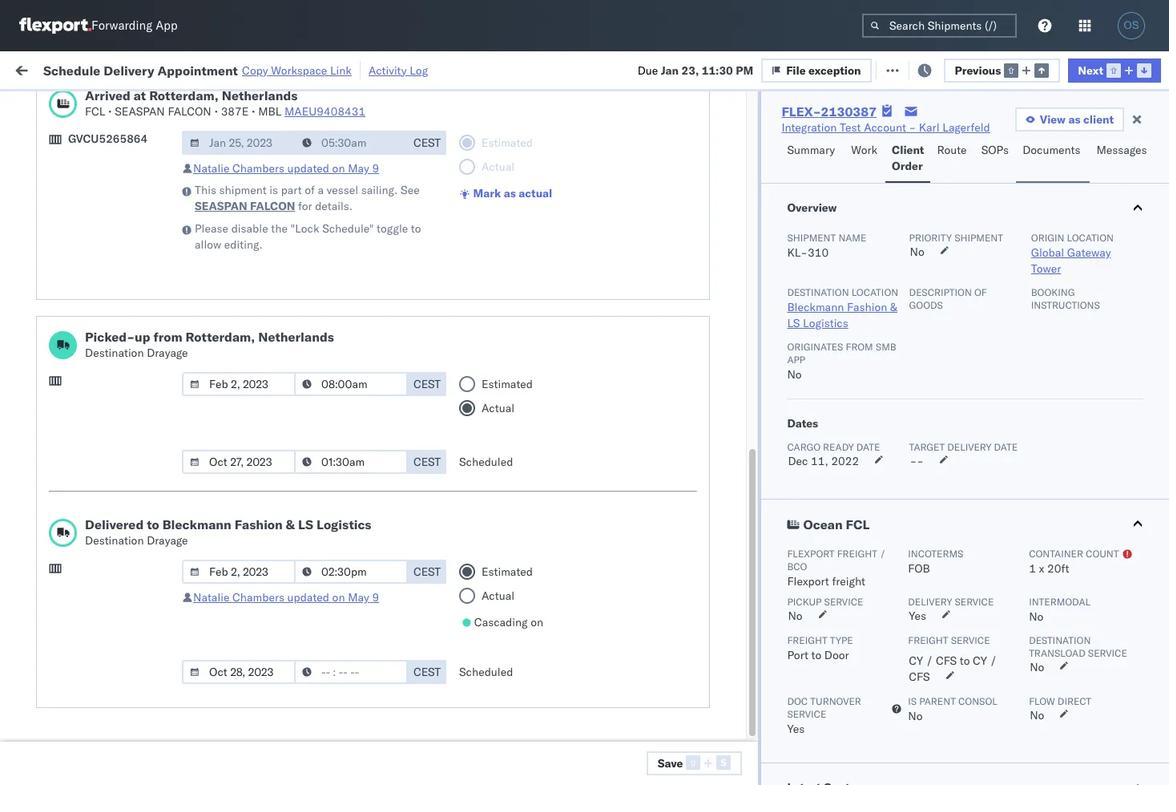Task type: vqa. For each thing, say whether or not it's contained in the screenshot.


Task type: describe. For each thing, give the bounding box(es) containing it.
the
[[271, 221, 288, 236]]

2 schedule pickup from los angeles, ca button from the top
[[37, 185, 228, 219]]

fcl for schedule pickup from los angeles, ca link associated with first schedule pickup from los angeles, ca button from the top of the page
[[527, 124, 547, 138]]

mark as actual
[[473, 186, 553, 200]]

8:30 am est, feb 3, 2023
[[258, 653, 397, 668]]

fcl inside arrived at rotterdam, netherlands fcl • seaspan falcon • 387e • mbl maeu9408431
[[85, 104, 105, 119]]

1 horizontal spatial /
[[927, 654, 934, 668]]

origin location global gateway tower
[[1032, 232, 1115, 276]]

clearance for 11:30
[[124, 503, 176, 518]]

integration test account - karl lagerfeld link
[[782, 119, 991, 136]]

ocean fcl for schedule pickup from rotterdam, netherlands link associated with 8:30 pm est, jan 30, 2023
[[491, 583, 547, 597]]

in
[[240, 99, 249, 111]]

to inside please disable the "lock schedule" toggle to allow editing.
[[411, 221, 421, 236]]

ocean fcl for schedule pickup from los angeles, ca link associated with first schedule pickup from los angeles, ca button from the top of the page
[[491, 124, 547, 138]]

up
[[135, 329, 150, 345]]

confirm delivery link for 8:30 am est, feb 3, 2023
[[37, 652, 122, 668]]

angeles, down "picked-up from rotterdam, netherlands destination drayage"
[[172, 397, 216, 412]]

appointment up status : ready for work, blocked, in progress
[[158, 62, 238, 78]]

import
[[136, 62, 173, 77]]

destination transload service
[[1030, 634, 1128, 659]]

8:30 for confirm delivery
[[258, 653, 283, 668]]

ca for schedule pickup from los angeles, ca link associated with first schedule pickup from los angeles, ca button from the top of the page
[[37, 131, 52, 146]]

fcl for schedule pickup from rotterdam, netherlands link associated with 8:30 pm est, jan 30, 2023
[[527, 583, 547, 597]]

0 horizontal spatial yes
[[788, 722, 805, 736]]

0 horizontal spatial work
[[175, 62, 203, 77]]

status : ready for work, blocked, in progress
[[88, 99, 291, 111]]

natalie chambers updated on may 9 for 2nd the natalie chambers updated on may 9 button from the bottom of the page
[[193, 161, 379, 176]]

2 ceau7522281, hlxu6269489, hl from the top
[[988, 194, 1170, 208]]

customs for 11:30
[[76, 503, 121, 518]]

2130387 up ocean fcl button at bottom
[[920, 441, 969, 456]]

2 abcdefg7845 from the top
[[1092, 300, 1170, 315]]

30, for schedule delivery appointment
[[353, 547, 371, 562]]

1 uetu5238478 from the top
[[1074, 265, 1152, 279]]

ready
[[824, 441, 855, 453]]

ocean fcl for confirm delivery link corresponding to 8:30 am est, feb 3, 2023
[[491, 653, 547, 668]]

2 test123456 from the top
[[1092, 194, 1160, 209]]

2022 right 24,
[[377, 371, 405, 385]]

west
[[748, 477, 774, 491]]

no inside 'is parent consol no'
[[909, 709, 923, 723]]

2 horizontal spatial /
[[991, 654, 998, 668]]

0 horizontal spatial cfs
[[910, 670, 931, 684]]

28,
[[360, 512, 378, 526]]

incoterms fob
[[909, 548, 964, 576]]

resize handle column header for consignee button
[[832, 124, 852, 785]]

est, down 2:59 am est, jan 25, 2023
[[313, 512, 337, 526]]

1 x 20ft
[[1030, 561, 1070, 576]]

ls for destination location
[[788, 316, 801, 330]]

pickup inside confirm pickup from los angeles, ca
[[81, 327, 115, 341]]

copy workspace link button
[[242, 63, 352, 77]]

0 horizontal spatial app
[[156, 18, 178, 33]]

is
[[909, 695, 918, 707]]

snoozed
[[335, 99, 373, 111]]

tower
[[1032, 261, 1062, 276]]

30, for schedule pickup from rotterdam, netherlands
[[353, 583, 371, 597]]

smb
[[876, 341, 897, 353]]

bookings
[[699, 406, 746, 421]]

1 vertical spatial freight
[[833, 574, 866, 589]]

ocean inside button
[[804, 516, 843, 532]]

est, up 2:59 am est, jan 25, 2023
[[313, 441, 337, 456]]

resize handle column header for the flex id button
[[961, 124, 980, 785]]

dec down cargo
[[789, 454, 809, 468]]

pm down 8:30 am est, feb 3, 2023 at the bottom left of page
[[285, 688, 303, 703]]

los for first schedule pickup from los angeles, ca button from the top of the page
[[151, 115, 169, 130]]

est, up '7:00 pm est, dec 23, 2022'
[[307, 300, 331, 315]]

2022 right 14, at the top of the page
[[377, 300, 405, 315]]

batch
[[1079, 62, 1111, 77]]

4 schedule pickup from los angeles, ca button from the top
[[37, 397, 228, 430]]

1 • from the left
[[108, 104, 112, 119]]

3 nyku9743990 from the top
[[988, 688, 1067, 702]]

11:30 for 11:30 pm est, jan 28, 2023
[[258, 512, 290, 526]]

pm down 2:59 am est, jan 25, 2023
[[292, 512, 310, 526]]

5 flex-2130384 from the top
[[885, 759, 969, 773]]

priority
[[910, 232, 953, 244]]

los for the confirm pickup from los angeles, ca "button"
[[145, 327, 163, 341]]

confirm delivery for 9:00
[[37, 370, 122, 385]]

global gateway tower link
[[1032, 245, 1112, 276]]

ceau7522281, for fourth schedule pickup from los angeles, ca button from the bottom of the page schedule pickup from los angeles, ca link
[[988, 194, 1070, 208]]

3 2130384 from the top
[[920, 688, 969, 703]]

netherlands inside arrived at rotterdam, netherlands fcl • seaspan falcon • 387e • mbl maeu9408431
[[222, 87, 298, 103]]

(0)
[[261, 62, 282, 77]]

1 nyku9743990 from the top
[[988, 547, 1067, 561]]

1 actual from the top
[[482, 401, 515, 415]]

direct
[[1058, 695, 1092, 707]]

est, up '8:30 pm est, feb 4, 2023'
[[307, 653, 331, 668]]

3 • from the left
[[252, 104, 255, 119]]

confirm pickup from los angeles, ca
[[37, 327, 210, 357]]

container for container numbers
[[988, 124, 1031, 136]]

seaspan inside this shipment is part of a vessel sailing. see seaspan falcon for details.
[[195, 199, 247, 213]]

1 5, from the top
[[358, 124, 368, 138]]

3 schedule pickup from los angeles, ca from the top
[[37, 256, 216, 287]]

ca for schedule pickup from los angeles, ca link for third schedule pickup from los angeles, ca button from the top of the page
[[37, 272, 52, 287]]

2 natalie chambers updated on may 9 button from the top
[[193, 590, 379, 605]]

est, down 8:30 am est, feb 3, 2023 at the bottom left of page
[[306, 688, 330, 703]]

angeles, up delivered to bleckmann fashion & ls logistics destination drayage
[[172, 468, 216, 482]]

numbers
[[988, 137, 1028, 149]]

consol
[[959, 695, 998, 707]]

2 flex-2130384 from the top
[[885, 583, 969, 597]]

5 confirm from the top
[[37, 715, 78, 729]]

freight service
[[909, 634, 991, 646]]

3 5, from the top
[[358, 194, 368, 209]]

2:59 for fourth schedule pickup from los angeles, ca button from the bottom of the page schedule pickup from los angeles, ca link
[[258, 194, 283, 209]]

205 on track
[[369, 62, 435, 77]]

23, for 2022
[[356, 336, 374, 350]]

3 hl from the top
[[1158, 229, 1170, 244]]

2022 up toggle
[[371, 194, 399, 209]]

sops
[[982, 143, 1010, 157]]

confirm pickup from rotterdam, netherlands for 'confirm pickup from rotterdam, netherlands' link related to first the confirm pickup from rotterdam, netherlands button from the bottom of the page
[[37, 715, 202, 745]]

ca for the confirm pickup from los angeles, ca link
[[37, 343, 52, 357]]

2022 down '2:59 am est, dec 14, 2022'
[[376, 336, 404, 350]]

1 cy from the left
[[910, 654, 924, 668]]

pm up 2:59 am est, jan 25, 2023
[[292, 441, 310, 456]]

to inside the freight type port to door
[[812, 648, 822, 662]]

schedule delivery appointment for 2:59 am est, dec 14, 2022
[[37, 300, 197, 314]]

1 natalie chambers updated on may 9 button from the top
[[193, 161, 379, 176]]

resize handle column header for container numbers button on the right top of page
[[1065, 124, 1084, 785]]

actions
[[1110, 131, 1143, 143]]

netherlands inside "picked-up from rotterdam, netherlands destination drayage"
[[258, 329, 334, 345]]

24,
[[357, 371, 375, 385]]

2 cy from the left
[[974, 654, 988, 668]]

0 horizontal spatial exception
[[809, 63, 862, 77]]

1 cest from the top
[[414, 136, 441, 150]]

container count
[[1030, 548, 1120, 560]]

1 hl from the top
[[1158, 123, 1170, 138]]

los for 1st schedule pickup from los angeles, ca button from the bottom of the page
[[151, 468, 169, 482]]

est, down '7:00 pm est, dec 23, 2022'
[[307, 371, 331, 385]]

bleckmann fashion & ls logistics link
[[788, 300, 898, 330]]

1 natalie from the top
[[193, 161, 230, 176]]

natalie chambers updated on may 9 for 1st the natalie chambers updated on may 9 button from the bottom of the page
[[193, 590, 379, 605]]

rotterdam, for schedule pickup from rotterdam, netherlands link corresponding to 11:30 pm est, jan 23, 2023
[[151, 433, 208, 447]]

4 schedule pickup from los angeles, ca from the top
[[37, 397, 216, 428]]

1 mmm d, yyyy text field from the top
[[182, 372, 296, 396]]

schedule delivery appointment for 2:59 am edt, nov 5, 2022
[[37, 158, 197, 173]]

at for arrived
[[134, 87, 146, 103]]

pm up 8:30 am est, feb 3, 2023 at the bottom left of page
[[285, 583, 303, 597]]

1 upload customs clearance documents link from the top
[[37, 220, 228, 252]]

save
[[658, 756, 684, 770]]

2:59 for schedule delivery appointment link associated with 2:59 am est, dec 14, 2022
[[258, 300, 283, 315]]

1 estimated from the top
[[482, 377, 533, 391]]

falcon inside this shipment is part of a vessel sailing. see seaspan falcon for details.
[[250, 199, 295, 213]]

confirm for 8:30 am est, feb 3, 2023
[[37, 652, 78, 667]]

instructions
[[1032, 299, 1101, 311]]

nov right a at the left of page
[[334, 194, 355, 209]]

0 horizontal spatial file
[[787, 63, 806, 77]]

2022 down ready at the bottom
[[832, 454, 860, 468]]

1 2:59 am edt, nov 5, 2022 from the top
[[258, 124, 399, 138]]

2 • from the left
[[214, 104, 218, 119]]

workspace
[[271, 63, 327, 77]]

Search Shipments (/) text field
[[863, 14, 1018, 38]]

seaspan inside arrived at rotterdam, netherlands fcl • seaspan falcon • 387e • mbl maeu9408431
[[115, 104, 165, 119]]

may for 1st the natalie chambers updated on may 9 button from the bottom of the page
[[348, 590, 370, 605]]

0 vertical spatial 11:30
[[702, 63, 734, 77]]

rotterdam, for 'confirm pickup from rotterdam, netherlands' link related to first the confirm pickup from rotterdam, netherlands button from the bottom of the page
[[145, 715, 202, 729]]

2:59 am est, dec 14, 2022
[[258, 300, 405, 315]]

drayage inside "picked-up from rotterdam, netherlands destination drayage"
[[147, 346, 188, 360]]

/ inside flexport freight / bco flexport freight
[[880, 548, 886, 560]]

incoterms
[[909, 548, 964, 560]]

schedule pickup from rotterdam, netherlands link for 8:30 pm est, jan 30, 2023
[[37, 573, 228, 605]]

2 schedule pickup from los angeles, ca from the top
[[37, 186, 216, 216]]

4 8:30 from the top
[[258, 688, 283, 703]]

on right cascading
[[531, 615, 544, 629]]

falcon inside arrived at rotterdam, netherlands fcl • seaspan falcon • 387e • mbl maeu9408431
[[168, 104, 212, 119]]

2 am from the top
[[285, 159, 304, 174]]

delivery for 8:30 am est, feb 3, 2023
[[81, 652, 122, 667]]

forwarding app link
[[19, 18, 178, 34]]

3 2:59 am edt, nov 5, 2022 from the top
[[258, 194, 399, 209]]

on up 'vessel'
[[332, 161, 345, 176]]

2130387 down freight service
[[920, 653, 969, 668]]

of inside this shipment is part of a vessel sailing. see seaspan falcon for details.
[[305, 183, 315, 197]]

2 nyku9743990 from the top
[[988, 582, 1067, 597]]

service down flexport freight / bco flexport freight
[[825, 596, 864, 608]]

ocean fcl button
[[762, 500, 1170, 548]]

nov up 'vessel'
[[334, 159, 355, 174]]

1 abcdefg7845 from the top
[[1092, 265, 1170, 279]]

5 schedule pickup from los angeles, ca button from the top
[[37, 467, 228, 501]]

next
[[1079, 63, 1104, 77]]

origin
[[1032, 232, 1065, 244]]

3 hlxu6269489, from the top
[[1073, 229, 1155, 244]]

angeles, down allow
[[172, 256, 216, 271]]

0 vertical spatial freight
[[838, 548, 878, 560]]

schedule delivery appointment button for 8:30 pm est, jan 30, 2023
[[37, 546, 197, 563]]

no inside originates from smb app no
[[788, 367, 802, 382]]

booking
[[1032, 286, 1076, 298]]

759 at risk
[[296, 62, 351, 77]]

deadline
[[258, 131, 297, 143]]

flex-2130387 link
[[782, 103, 877, 119]]

2 2:59 am edt, nov 5, 2022 from the top
[[258, 159, 399, 174]]

mode
[[491, 131, 515, 143]]

1 hlxu6269489, from the top
[[1073, 123, 1155, 138]]

1 horizontal spatial file
[[896, 62, 915, 77]]

x
[[1040, 561, 1045, 576]]

transload
[[1030, 647, 1086, 659]]

1 updated from the top
[[288, 161, 330, 176]]

1 flex-2130384 from the top
[[885, 547, 969, 562]]

6 am from the top
[[285, 371, 304, 385]]

as for mark
[[504, 186, 516, 200]]

cascading
[[475, 615, 528, 629]]

no down priority
[[911, 245, 925, 259]]

1 horizontal spatial exception
[[918, 62, 970, 77]]

7 am from the top
[[285, 477, 304, 491]]

1 horizontal spatial file exception
[[896, 62, 970, 77]]

maeu9408431 right transload
[[1092, 653, 1170, 668]]

Search Work text field
[[630, 57, 805, 81]]

est, down 11:30 pm est, jan 23, 2023
[[307, 477, 331, 491]]

doc turnover service
[[788, 695, 862, 720]]

confirm pickup from rotterdam, netherlands link for first the confirm pickup from rotterdam, netherlands button
[[37, 608, 228, 640]]

message (0)
[[216, 62, 282, 77]]

copy
[[242, 63, 268, 77]]

schedule delivery appointment link for 8:30 pm est, jan 30, 2023
[[37, 546, 197, 562]]

2:00 am est, nov 9, 2022
[[258, 230, 398, 244]]

1 schedule pickup from los angeles, ca button from the top
[[37, 114, 228, 148]]

5 schedule pickup from los angeles, ca from the top
[[37, 468, 216, 498]]

due jan 23, 11:30 pm
[[638, 63, 754, 77]]

import work button
[[130, 51, 210, 87]]

no down transload
[[1031, 660, 1045, 674]]

flexport for flexport freight / bco flexport freight
[[788, 548, 835, 560]]

1 ceau7522281, hlxu6269489, hl from the top
[[988, 123, 1170, 138]]

originates
[[788, 341, 844, 353]]

to inside cy / cfs to cy / cfs
[[961, 654, 971, 668]]

schedule delivery appointment button for 2:59 am edt, nov 5, 2022
[[37, 158, 197, 175]]

toggle
[[377, 221, 408, 236]]

4 nyku9743990 from the top
[[988, 723, 1067, 738]]

schedule pickup from rotterdam, netherlands for 11:30
[[37, 433, 208, 463]]

2 uetu5238478 from the top
[[1074, 300, 1152, 314]]

2:00
[[258, 230, 283, 244]]

customs inside the upload customs clearance documents button
[[76, 221, 121, 235]]

vandelay west
[[699, 477, 774, 491]]

1 horizontal spatial work
[[852, 143, 878, 157]]

confirm delivery button for 8:30 am est, feb 3, 2023
[[37, 652, 122, 669]]

1 confirm pickup from rotterdam, netherlands button from the top
[[37, 608, 228, 642]]

a
[[318, 183, 324, 197]]

2 lhuu7894563, uetu5238478 from the top
[[988, 300, 1152, 314]]

please disable the "lock schedule" toggle to allow editing.
[[195, 221, 421, 252]]

documents inside button
[[1023, 143, 1081, 157]]

is
[[270, 183, 278, 197]]

ls for delivered to bleckmann fashion & ls logistics
[[298, 516, 314, 532]]

vandelay for vandelay
[[595, 477, 641, 491]]

4 am from the top
[[285, 230, 304, 244]]

delivery service
[[909, 596, 995, 608]]

flex-1846748 for 2:00 am est, nov 9, 2022
[[885, 230, 969, 244]]

5 resize handle column header from the left
[[672, 124, 691, 785]]

2 updated from the top
[[288, 590, 330, 605]]

est, down details. at top
[[307, 230, 331, 244]]

pm right 7:00
[[285, 336, 303, 350]]

1 schedule pickup from los angeles, ca from the top
[[37, 115, 216, 146]]

3 am from the top
[[285, 194, 304, 209]]

9:00 am est, dec 24, 2022
[[258, 371, 405, 385]]

5 2130384 from the top
[[920, 759, 969, 773]]

delivered
[[85, 516, 144, 532]]

2:59 for schedule pickup from los angeles, ca link related to 1st schedule pickup from los angeles, ca button from the bottom of the page
[[258, 477, 283, 491]]

2130387 up freight service
[[920, 618, 969, 632]]

num
[[1150, 131, 1170, 143]]

2 confirm pickup from rotterdam, netherlands button from the top
[[37, 714, 228, 748]]

description
[[910, 286, 973, 298]]

from inside originates from smb app no
[[846, 341, 874, 353]]

1846748 for 2:00 am est, nov 9, 2022
[[920, 230, 969, 244]]

location for gateway
[[1068, 232, 1115, 244]]

2 hlxu6269489, from the top
[[1073, 194, 1155, 208]]

upload customs clearance documents button
[[37, 220, 228, 254]]

delivery
[[948, 441, 992, 453]]

fcl for 2:59 am edt, nov 5, 2022's schedule delivery appointment link
[[527, 159, 547, 174]]

2 1846748 from the top
[[920, 159, 969, 174]]

no inside intermodal no
[[1030, 609, 1044, 624]]

delivery for 2:59 am est, dec 14, 2022
[[87, 300, 128, 314]]

0 vertical spatial 23,
[[682, 63, 699, 77]]

3 flex-2130384 from the top
[[885, 688, 969, 703]]

angeles, inside confirm pickup from los angeles, ca
[[166, 327, 210, 341]]

turnover
[[811, 695, 862, 707]]

schedule pickup from los angeles, ca link for fourth schedule pickup from los angeles, ca button from the bottom of the page
[[37, 185, 228, 217]]

1 2130384 from the top
[[920, 547, 969, 562]]

ceau7522281, for schedule pickup from los angeles, ca link associated with first schedule pickup from los angeles, ca button from the top of the page
[[988, 123, 1070, 138]]

allow
[[195, 237, 221, 252]]

nov down snoozed
[[334, 124, 355, 138]]

snooze
[[435, 131, 466, 143]]

on up 8:30 am est, feb 3, 2023 at the bottom left of page
[[332, 590, 345, 605]]

id
[[880, 131, 890, 143]]

1889466 for 7:00 pm est, dec 23, 2022
[[920, 336, 969, 350]]

feb for 3,
[[333, 653, 353, 668]]

2:59 for schedule pickup from los angeles, ca link associated with first schedule pickup from los angeles, ca button from the top of the page
[[258, 124, 283, 138]]

pm up consignee button
[[736, 63, 754, 77]]

3 schedule pickup from los angeles, ca button from the top
[[37, 255, 228, 289]]

work button
[[845, 136, 886, 183]]

is parent consol no
[[909, 695, 998, 723]]

originates from smb app no
[[788, 341, 897, 382]]

service inside the doc turnover service
[[788, 708, 827, 720]]

9 for 2nd the natalie chambers updated on may 9 button from the bottom of the page
[[372, 161, 379, 176]]

est, up 8:30 am est, feb 3, 2023 at the bottom left of page
[[306, 583, 330, 597]]

3 test123456 from the top
[[1092, 230, 1160, 244]]

door
[[825, 648, 850, 662]]

goods
[[910, 299, 944, 311]]

1 -- : -- -- text field from the top
[[294, 131, 408, 155]]

confirm pickup from rotterdam, netherlands link for first the confirm pickup from rotterdam, netherlands button from the bottom of the page
[[37, 714, 228, 746]]

upload inside button
[[37, 221, 73, 235]]

delivery for 8:30 pm est, jan 30, 2023
[[87, 546, 128, 561]]

route button
[[931, 136, 976, 183]]

2 edt, from the top
[[307, 159, 332, 174]]

upload customs clearance documents for 8:30 pm est, feb 4, 2023
[[37, 680, 176, 710]]

maeu9408431 inside arrived at rotterdam, netherlands fcl • seaspan falcon • 387e • mbl maeu9408431
[[285, 104, 366, 119]]

schedule pickup from los angeles, ca link for 4th schedule pickup from los angeles, ca button
[[37, 397, 228, 429]]

message
[[216, 62, 261, 77]]

mbl
[[258, 104, 282, 119]]

3 ceau7522281, hlxu6269489, hl from the top
[[988, 229, 1170, 244]]

3 mmm d, yyyy text field from the top
[[182, 560, 296, 584]]

--
[[911, 454, 925, 468]]

shipment for this
[[219, 183, 267, 197]]

on left log
[[393, 62, 406, 77]]

upload for 8:30 pm est, feb 4, 2023
[[37, 680, 73, 694]]

fcl for fourth schedule pickup from los angeles, ca button from the bottom of the page schedule pickup from los angeles, ca link
[[527, 194, 547, 209]]

ocean fcl for schedule pickup from rotterdam, netherlands link corresponding to 11:30 pm est, jan 23, 2023
[[491, 441, 547, 456]]

ca for 4th schedule pickup from los angeles, ca button's schedule pickup from los angeles, ca link
[[37, 413, 52, 428]]

vandelay for vandelay west
[[699, 477, 746, 491]]

3 zimu3048342 from the top
[[1092, 759, 1169, 773]]

documents inside button
[[37, 237, 95, 251]]

order
[[893, 159, 924, 173]]

save button
[[647, 751, 743, 775]]

resize handle column header for 'workitem' button
[[229, 124, 249, 785]]



Task type: locate. For each thing, give the bounding box(es) containing it.
fcl inside button
[[846, 516, 870, 532]]

drayage inside delivered to bleckmann fashion & ls logistics destination drayage
[[147, 533, 188, 548]]

ls inside destination location bleckmann fashion & ls logistics
[[788, 316, 801, 330]]

1 vertical spatial actual
[[482, 589, 515, 603]]

confirm delivery
[[37, 370, 122, 385], [37, 652, 122, 667]]

am right is
[[285, 194, 304, 209]]

2 flex-1846748 from the top
[[885, 159, 969, 174]]

feb left 3,
[[333, 653, 353, 668]]

parent
[[920, 695, 957, 707]]

2 vertical spatial upload customs clearance documents link
[[37, 679, 228, 711]]

2 natalie from the top
[[193, 590, 230, 605]]

consignee inside button
[[699, 131, 745, 143]]

1 vertical spatial upload
[[37, 503, 73, 518]]

0 vertical spatial work
[[175, 62, 203, 77]]

11:30 for 11:30 pm est, jan 23, 2023
[[258, 441, 290, 456]]

location inside origin location global gateway tower
[[1068, 232, 1115, 244]]

snoozed : no
[[335, 99, 392, 111]]

logistics for destination location
[[804, 316, 849, 330]]

fashion for location
[[848, 300, 888, 314]]

5 nyku9743990 from the top
[[988, 759, 1067, 773]]

app inside originates from smb app no
[[788, 354, 806, 366]]

1 upload from the top
[[37, 221, 73, 235]]

by:
[[58, 98, 73, 113]]

service up service
[[955, 596, 995, 608]]

fashion inside delivered to bleckmann fashion & ls logistics destination drayage
[[235, 516, 283, 532]]

no down is in the bottom right of the page
[[909, 709, 923, 723]]

my
[[16, 58, 42, 81]]

1 30, from the top
[[353, 547, 371, 562]]

3 schedule delivery appointment button from the top
[[37, 546, 197, 563]]

759
[[296, 62, 316, 77]]

los inside confirm pickup from los angeles, ca
[[145, 327, 163, 341]]

appointment for 2:59 am est, dec 14, 2022
[[131, 300, 197, 314]]

1 vertical spatial flex-1846748
[[885, 159, 969, 174]]

vandelay down demo
[[595, 477, 641, 491]]

0 vertical spatial of
[[305, 183, 315, 197]]

schedule pickup from los angeles, ca button
[[37, 114, 228, 148], [37, 185, 228, 219], [37, 255, 228, 289], [37, 397, 228, 430], [37, 467, 228, 501]]

0 vertical spatial schedule pickup from rotterdam, netherlands
[[37, 433, 208, 463]]

0 vertical spatial edt,
[[307, 124, 332, 138]]

bleckmann inside destination location bleckmann fashion & ls logistics
[[788, 300, 845, 314]]

0 horizontal spatial :
[[116, 99, 119, 111]]

2 vertical spatial schedule delivery appointment link
[[37, 546, 197, 562]]

updated up 8:30 am est, feb 3, 2023 at the bottom left of page
[[288, 590, 330, 605]]

8:30 down 8:30 am est, feb 3, 2023 at the bottom left of page
[[258, 688, 283, 703]]

1 ca from the top
[[37, 131, 52, 146]]

confirm pickup from rotterdam, netherlands button
[[37, 608, 228, 642], [37, 714, 228, 748]]

1 vertical spatial flexport
[[788, 548, 835, 560]]

1 horizontal spatial for
[[298, 199, 312, 213]]

freight
[[788, 634, 828, 646], [909, 634, 949, 646]]

chambers up is
[[233, 161, 285, 176]]

1889466 down description at right
[[920, 300, 969, 315]]

clearance inside button
[[124, 221, 176, 235]]

1 vertical spatial ceau7522281,
[[988, 194, 1070, 208]]

cy / cfs to cy / cfs
[[910, 654, 998, 684]]

1 vertical spatial schedule pickup from rotterdam, netherlands button
[[37, 573, 228, 607]]

1 lhuu7894563, uetu5238478 from the top
[[988, 265, 1152, 279]]

5, right details. at top
[[358, 194, 368, 209]]

schedule delivery appointment link for 2:59 am est, dec 14, 2022
[[37, 299, 197, 315]]

3 upload customs clearance documents from the top
[[37, 680, 176, 710]]

flexport for flexport demo consignee
[[595, 406, 637, 421]]

pickup
[[87, 115, 122, 130], [87, 186, 122, 200], [87, 256, 122, 271], [81, 327, 115, 341], [87, 397, 122, 412], [87, 433, 122, 447], [87, 468, 122, 482], [87, 574, 122, 588], [788, 596, 822, 608], [81, 609, 115, 623], [81, 715, 115, 729]]

work
[[46, 58, 87, 81]]

delivery for 9:00 am est, dec 24, 2022
[[81, 370, 122, 385]]

0 vertical spatial confirm pickup from rotterdam, netherlands link
[[37, 608, 228, 640]]

destination
[[788, 286, 850, 298], [85, 346, 144, 360], [85, 533, 144, 548], [1030, 634, 1092, 646]]

1 vertical spatial location
[[852, 286, 899, 298]]

next button
[[1069, 58, 1162, 82]]

2 flex-1889466 from the top
[[885, 336, 969, 350]]

schedule delivery appointment link
[[37, 158, 197, 174], [37, 299, 197, 315], [37, 546, 197, 562]]

schedule pickup from rotterdam, netherlands button
[[37, 432, 228, 466], [37, 573, 228, 607]]

logistics inside destination location bleckmann fashion & ls logistics
[[804, 316, 849, 330]]

0 vertical spatial may
[[348, 161, 370, 176]]

0 vertical spatial chambers
[[233, 161, 285, 176]]

2 horizontal spatial •
[[252, 104, 255, 119]]

schedule delivery appointment button up picked-
[[37, 299, 197, 316]]

container inside button
[[988, 124, 1031, 136]]

mmm d, yyyy text field down delivered to bleckmann fashion & ls logistics destination drayage
[[182, 560, 296, 584]]

1 vertical spatial yes
[[788, 722, 805, 736]]

1 -- : -- -- text field from the top
[[294, 372, 408, 396]]

to right port
[[812, 648, 822, 662]]

0 vertical spatial flex-1889466
[[885, 300, 969, 315]]

hl
[[1158, 123, 1170, 138], [1158, 194, 1170, 208], [1158, 229, 1170, 244]]

5, up sailing.
[[358, 159, 368, 174]]

0 vertical spatial ceau7522281,
[[988, 123, 1070, 138]]

-- : -- -- text field
[[294, 372, 408, 396], [294, 450, 408, 474]]

schedule pickup from los angeles, ca link for third schedule pickup from los angeles, ca button from the top of the page
[[37, 255, 228, 287]]

0 horizontal spatial logistics
[[317, 516, 372, 532]]

no down flow
[[1031, 708, 1045, 723]]

flex-2130387
[[782, 103, 877, 119], [885, 441, 969, 456], [885, 618, 969, 632], [885, 653, 969, 668]]

schedule pickup from rotterdam, netherlands button down delivered
[[37, 573, 228, 607]]

1 8:30 from the top
[[258, 547, 283, 562]]

shipment inside this shipment is part of a vessel sailing. see seaspan falcon for details.
[[219, 183, 267, 197]]

9 resize handle column header from the left
[[1129, 124, 1148, 785]]

rotterdam, inside arrived at rotterdam, netherlands fcl • seaspan falcon • 387e • mbl maeu9408431
[[149, 87, 219, 103]]

client order button
[[886, 136, 931, 183]]

0 vertical spatial cfs
[[937, 654, 958, 668]]

8:30 pm est, jan 30, 2023 for schedule pickup from rotterdam, netherlands
[[258, 583, 401, 597]]

as right view
[[1069, 112, 1081, 127]]

natalie chambers updated on may 9 up part
[[193, 161, 379, 176]]

seaspan up 'workitem' button
[[115, 104, 165, 119]]

0 horizontal spatial freight
[[788, 634, 828, 646]]

1 vertical spatial 2:59 am edt, nov 5, 2022
[[258, 159, 399, 174]]

schedule pickup from rotterdam, netherlands link up delivered
[[37, 432, 228, 464]]

chambers
[[233, 161, 285, 176], [233, 590, 285, 605]]

may for 2nd the natalie chambers updated on may 9 button from the bottom of the page
[[348, 161, 370, 176]]

dec for 23,
[[333, 336, 354, 350]]

2 vertical spatial zimu3048342
[[1092, 759, 1169, 773]]

work right import
[[175, 62, 203, 77]]

1 horizontal spatial seaspan
[[195, 199, 247, 213]]

2 vertical spatial schedule delivery appointment button
[[37, 546, 197, 563]]

1 vertical spatial hlxu6269489,
[[1073, 194, 1155, 208]]

upload customs clearance documents inside button
[[37, 221, 176, 251]]

fcl for 9:00 am est, dec 24, 2022 confirm delivery link
[[527, 371, 547, 385]]

ocean
[[491, 124, 524, 138], [734, 124, 767, 138], [491, 159, 524, 174], [734, 159, 767, 174], [491, 194, 524, 209], [734, 194, 767, 209], [734, 230, 767, 244], [734, 265, 767, 279], [491, 300, 524, 315], [630, 300, 663, 315], [734, 300, 767, 315], [734, 336, 767, 350], [491, 371, 524, 385], [734, 371, 767, 385], [491, 406, 524, 421], [491, 441, 524, 456], [491, 477, 524, 491], [804, 516, 843, 532], [491, 547, 524, 562], [491, 583, 524, 597], [491, 618, 524, 632], [491, 653, 524, 668], [491, 688, 524, 703]]

flexport freight / bco flexport freight
[[788, 548, 886, 589]]

2 : from the left
[[373, 99, 376, 111]]

2 estimated from the top
[[482, 565, 533, 579]]

3 edt, from the top
[[307, 194, 332, 209]]

4 flex-2130384 from the top
[[885, 724, 969, 738]]

0 vertical spatial feb
[[333, 653, 353, 668]]

consignee for bookings test consignee
[[773, 406, 827, 421]]

3 cest from the top
[[414, 455, 441, 469]]

2:59 up is
[[258, 159, 283, 174]]

schedule pickup from rotterdam, netherlands down delivered
[[37, 574, 208, 604]]

1 vertical spatial fashion
[[235, 516, 283, 532]]

pickup service
[[788, 596, 864, 608]]

1 vertical spatial drayage
[[147, 533, 188, 548]]

ls
[[788, 316, 801, 330], [298, 516, 314, 532]]

8:30 down 11:30 pm est, jan 28, 2023
[[258, 547, 283, 562]]

schedule pickup from los angeles, ca down ready
[[37, 115, 216, 146]]

0 horizontal spatial fashion
[[235, 516, 283, 532]]

consignee right demo
[[673, 406, 726, 421]]

client order
[[893, 143, 925, 173]]

2 5, from the top
[[358, 159, 368, 174]]

2 2:59 from the top
[[258, 159, 283, 174]]

schedule pickup from los angeles, ca link up delivered
[[37, 467, 228, 499]]

cy down service
[[974, 654, 988, 668]]

los for 4th schedule pickup from los angeles, ca button
[[151, 397, 169, 412]]

0 vertical spatial confirm delivery link
[[37, 369, 122, 385]]

from inside "picked-up from rotterdam, netherlands destination drayage"
[[153, 329, 183, 345]]

2 vertical spatial 1846748
[[920, 230, 969, 244]]

mmm d, yyyy text field down "picked-up from rotterdam, netherlands destination drayage"
[[182, 372, 296, 396]]

cfs down freight service
[[937, 654, 958, 668]]

-- : -- -- text field for second mmm d, yyyy text field from the top of the page
[[294, 450, 408, 474]]

confirm delivery link
[[37, 369, 122, 385], [37, 652, 122, 668]]

forwarding app
[[91, 18, 178, 33]]

1 vertical spatial lhuu7894563,
[[988, 300, 1071, 314]]

7 resize handle column header from the left
[[961, 124, 980, 785]]

8:30 for schedule delivery appointment
[[258, 547, 283, 562]]

3 2:59 from the top
[[258, 194, 283, 209]]

file exception button
[[871, 57, 981, 81], [871, 57, 981, 81], [762, 58, 872, 82], [762, 58, 872, 82]]

chambers for 2nd the natalie chambers updated on may 9 button from the bottom of the page
[[233, 161, 285, 176]]

& inside delivered to bleckmann fashion & ls logistics destination drayage
[[286, 516, 295, 532]]

progress
[[251, 99, 291, 111]]

confirm delivery button for 9:00 am est, dec 24, 2022
[[37, 369, 122, 387]]

from inside confirm pickup from los angeles, ca
[[118, 327, 142, 341]]

ocean fcl for fourth schedule pickup from los angeles, ca button from the bottom of the page schedule pickup from los angeles, ca link
[[491, 194, 547, 209]]

1 schedule pickup from rotterdam, netherlands button from the top
[[37, 432, 228, 466]]

type
[[831, 634, 854, 646]]

resize handle column header for mode button
[[568, 124, 587, 785]]

0 vertical spatial schedule delivery appointment
[[37, 158, 197, 173]]

flexport. image
[[19, 18, 91, 34]]

on
[[393, 62, 406, 77], [332, 161, 345, 176], [332, 590, 345, 605], [531, 615, 544, 629]]

1 vertical spatial falcon
[[250, 199, 295, 213]]

flexport down bco
[[788, 574, 830, 589]]

resize handle column header for deadline button
[[407, 124, 427, 785]]

2 vertical spatial customs
[[76, 680, 121, 694]]

destination down picked-
[[85, 346, 144, 360]]

-- : -- -- text field down '7:00 pm est, dec 23, 2022'
[[294, 372, 408, 396]]

0 vertical spatial natalie chambers updated on may 9 button
[[193, 161, 379, 176]]

consignee for flexport demo consignee
[[673, 406, 726, 421]]

destination inside delivered to bleckmann fashion & ls logistics destination drayage
[[85, 533, 144, 548]]

2 vertical spatial schedule delivery appointment
[[37, 546, 197, 561]]

1 horizontal spatial vandelay
[[699, 477, 746, 491]]

0 vertical spatial natalie
[[193, 161, 230, 176]]

service
[[952, 634, 991, 646]]

consignee
[[699, 131, 745, 143], [673, 406, 726, 421], [773, 406, 827, 421]]

1 vertical spatial zimu3048342
[[1092, 688, 1169, 703]]

cest for 3rd mmm d, yyyy text field from the bottom of the page
[[414, 377, 441, 391]]

schedule delivery appointment for 8:30 pm est, jan 30, 2023
[[37, 546, 197, 561]]

• down arrived
[[108, 104, 112, 119]]

schedule pickup from los angeles, ca link down the upload customs clearance documents button
[[37, 255, 228, 287]]

location inside destination location bleckmann fashion & ls logistics
[[852, 286, 899, 298]]

1 lhuu7894563, from the top
[[988, 265, 1071, 279]]

upload for 11:30 pm est, jan 28, 2023
[[37, 503, 73, 518]]

0 horizontal spatial date
[[857, 441, 881, 453]]

for
[[154, 99, 167, 111], [298, 199, 312, 213]]

0 vertical spatial flexport
[[595, 406, 637, 421]]

edt, up a at the left of page
[[307, 159, 332, 174]]

& for delivered to bleckmann fashion & ls logistics
[[286, 516, 295, 532]]

1 confirm pickup from rotterdam, netherlands link from the top
[[37, 608, 228, 640]]

8:30 pm est, jan 30, 2023 down 11:30 pm est, jan 28, 2023
[[258, 547, 401, 562]]

2:59 am edt, nov 5, 2022 up schedule"
[[258, 194, 399, 209]]

1 horizontal spatial yes
[[910, 609, 927, 623]]

los for fourth schedule pickup from los angeles, ca button from the bottom of the page
[[151, 186, 169, 200]]

-- : -- -- text field
[[294, 131, 408, 155], [294, 560, 408, 584], [294, 660, 408, 684]]

angeles, up please
[[172, 186, 216, 200]]

flex-2130384 button
[[860, 543, 972, 566], [860, 543, 972, 566], [860, 579, 972, 601], [860, 579, 972, 601], [860, 684, 972, 707], [860, 684, 972, 707], [860, 720, 972, 742], [860, 720, 972, 742], [860, 755, 972, 777], [860, 755, 972, 777]]

1 schedule delivery appointment button from the top
[[37, 158, 197, 175]]

schedule delivery appointment link down 'workitem' button
[[37, 158, 197, 174]]

0 vertical spatial seaspan
[[115, 104, 165, 119]]

shipment for priority
[[955, 232, 1004, 244]]

ca for fourth schedule pickup from los angeles, ca button from the bottom of the page schedule pickup from los angeles, ca link
[[37, 202, 52, 216]]

fcl for schedule delivery appointment link corresponding to 8:30 pm est, jan 30, 2023
[[527, 547, 547, 562]]

1 upload customs clearance documents from the top
[[37, 221, 176, 251]]

destination location bleckmann fashion & ls logistics
[[788, 286, 899, 330]]

freight for freight service
[[909, 634, 949, 646]]

1 vertical spatial test123456
[[1092, 194, 1160, 209]]

1 vertical spatial schedule delivery appointment button
[[37, 299, 197, 316]]

maeu9408431 up 'count'
[[1092, 512, 1170, 526]]

1 flex-1889466 from the top
[[885, 300, 969, 315]]

2 lhuu7894563, from the top
[[988, 300, 1071, 314]]

no
[[380, 99, 392, 111], [911, 245, 925, 259], [788, 367, 802, 382], [789, 609, 803, 623], [1030, 609, 1044, 624], [1031, 660, 1045, 674], [1031, 708, 1045, 723], [909, 709, 923, 723]]

nyku9743990
[[988, 547, 1067, 561], [988, 582, 1067, 597], [988, 688, 1067, 702], [988, 723, 1067, 738], [988, 759, 1067, 773]]

flex-1846748 up description at right
[[885, 230, 969, 244]]

for left work,
[[154, 99, 167, 111]]

seaspan down this in the left of the page
[[195, 199, 247, 213]]

angeles, down status : ready for work, blocked, in progress
[[172, 115, 216, 130]]

0 vertical spatial schedule delivery appointment button
[[37, 158, 197, 175]]

schedule pickup from rotterdam, netherlands for 8:30
[[37, 574, 208, 604]]

natalie
[[193, 161, 230, 176], [193, 590, 230, 605]]

schedule pickup from rotterdam, netherlands button for 8:30 pm est, jan 30, 2023
[[37, 573, 228, 607]]

of right description at right
[[975, 286, 988, 298]]

2 vertical spatial ceau7522281,
[[988, 229, 1070, 244]]

0 vertical spatial confirm pickup from rotterdam, netherlands button
[[37, 608, 228, 642]]

resize handle column header
[[229, 124, 249, 785], [407, 124, 427, 785], [463, 124, 483, 785], [568, 124, 587, 785], [672, 124, 691, 785], [832, 124, 852, 785], [961, 124, 980, 785], [1065, 124, 1084, 785], [1129, 124, 1148, 785]]

fcl for schedule pickup from los angeles, ca link related to 1st schedule pickup from los angeles, ca button from the bottom of the page
[[527, 477, 547, 491]]

cfs
[[937, 654, 958, 668], [910, 670, 931, 684]]

delivery for 2:59 am edt, nov 5, 2022
[[87, 158, 128, 173]]

dec for 24,
[[333, 371, 354, 385]]

chambers down delivered to bleckmann fashion & ls logistics destination drayage
[[233, 590, 285, 605]]

0 vertical spatial container
[[988, 124, 1031, 136]]

ceau7522281, for third upload customs clearance documents link from the bottom
[[988, 229, 1070, 244]]

destination inside "picked-up from rotterdam, netherlands destination drayage"
[[85, 346, 144, 360]]

MMM D, YYYY text field
[[182, 131, 296, 155], [182, 660, 296, 684]]

4 2:59 from the top
[[258, 300, 283, 315]]

20ft
[[1048, 561, 1070, 576]]

11:30 up 2:59 am est, jan 25, 2023
[[258, 441, 290, 456]]

to inside delivered to bleckmann fashion & ls logistics destination drayage
[[147, 516, 159, 532]]

container up numbers
[[988, 124, 1031, 136]]

bco
[[788, 561, 808, 573]]

2 cest from the top
[[414, 377, 441, 391]]

2 vertical spatial 11:30
[[258, 512, 290, 526]]

2 vertical spatial hl
[[1158, 229, 1170, 244]]

11:30 right the due at the top of the page
[[702, 63, 734, 77]]

0 vertical spatial upload customs clearance documents
[[37, 221, 176, 251]]

11,
[[812, 454, 829, 468]]

ca for schedule pickup from los angeles, ca link related to 1st schedule pickup from los angeles, ca button from the bottom of the page
[[37, 484, 52, 498]]

3 resize handle column header from the left
[[463, 124, 483, 785]]

fashion inside destination location bleckmann fashion & ls logistics
[[848, 300, 888, 314]]

drayage
[[147, 346, 188, 360], [147, 533, 188, 548]]

2022 right 9, at left top
[[370, 230, 398, 244]]

schedule pickup from los angeles, ca button down the confirm pickup from los angeles, ca "button"
[[37, 397, 228, 430]]

view
[[1041, 112, 1066, 127]]

2 2130384 from the top
[[920, 583, 969, 597]]

abcdefg7845
[[1092, 265, 1170, 279], [1092, 300, 1170, 315]]

overview
[[788, 200, 838, 215]]

-- : -- -- text field for 3rd mmm d, yyyy text field from the bottom of the page
[[294, 372, 408, 396]]

schedule pickup from los angeles, ca up the upload customs clearance documents button
[[37, 186, 216, 216]]

0 vertical spatial clearance
[[124, 221, 176, 235]]

seaspan
[[115, 104, 165, 119], [195, 199, 247, 213]]

2022 up sailing.
[[371, 159, 399, 174]]

2022 down the snoozed : no at the top of the page
[[371, 124, 399, 138]]

route
[[938, 143, 968, 157]]

2 schedule pickup from rotterdam, netherlands link from the top
[[37, 573, 228, 605]]

1 vertical spatial 30,
[[353, 583, 371, 597]]

flex-1889466 down description at right
[[885, 300, 969, 315]]

5 ca from the top
[[37, 413, 52, 428]]

integration test account - karl lagerfeld
[[782, 120, 991, 135], [699, 441, 908, 456], [699, 512, 908, 526], [699, 547, 908, 562], [699, 583, 908, 597], [699, 618, 908, 632], [699, 653, 908, 668], [699, 688, 908, 703], [699, 724, 908, 738], [699, 759, 908, 773]]

cest for first mmm d, yyyy text field from the bottom
[[414, 565, 441, 579]]

2 ceau7522281, from the top
[[988, 194, 1070, 208]]

flow direct
[[1030, 695, 1092, 707]]

work left id
[[852, 143, 878, 157]]

date right ready at the bottom
[[857, 441, 881, 453]]

23, right the due at the top of the page
[[682, 63, 699, 77]]

fcl for schedule delivery appointment link associated with 2:59 am est, dec 14, 2022
[[527, 300, 547, 315]]

upload customs clearance documents for 11:30 pm est, jan 28, 2023
[[37, 503, 176, 534]]

service down doc
[[788, 708, 827, 720]]

2130387 up flex
[[822, 103, 877, 119]]

1 9 from the top
[[372, 161, 379, 176]]

1
[[1030, 561, 1037, 576]]

& for destination location
[[891, 300, 898, 314]]

1 schedule pickup from rotterdam, netherlands link from the top
[[37, 432, 228, 464]]

schedule delivery appointment link for 2:59 am edt, nov 5, 2022
[[37, 158, 197, 174]]

0 vertical spatial 2:59 am edt, nov 5, 2022
[[258, 124, 399, 138]]

2 30, from the top
[[353, 583, 371, 597]]

2:59 am edt, nov 5, 2022 down maeu9408431 button
[[258, 124, 399, 138]]

mode button
[[483, 128, 571, 144]]

2 zimu3048342 from the top
[[1092, 688, 1169, 703]]

customs for 8:30
[[76, 680, 121, 694]]

destination inside destination location bleckmann fashion & ls logistics
[[788, 286, 850, 298]]

delivered to bleckmann fashion & ls logistics destination drayage
[[85, 516, 372, 548]]

schedule pickup from los angeles, ca up delivered
[[37, 468, 216, 498]]

at left link on the top of the page
[[319, 62, 329, 77]]

MMM D, YYYY text field
[[182, 372, 296, 396], [182, 450, 296, 474], [182, 560, 296, 584]]

logistics up 'originates'
[[804, 316, 849, 330]]

updated up a at the left of page
[[288, 161, 330, 176]]

scheduled for delivered to bleckmann fashion & ls logistics
[[459, 665, 513, 679]]

1 vertical spatial ls
[[298, 516, 314, 532]]

1889466 for 2:59 am est, dec 14, 2022
[[920, 300, 969, 315]]

confirm for 9:00 am est, dec 24, 2022
[[37, 370, 78, 385]]

2 confirm delivery link from the top
[[37, 652, 122, 668]]

9:00
[[258, 371, 283, 385]]

date for --
[[995, 441, 1018, 453]]

:
[[116, 99, 119, 111], [373, 99, 376, 111]]

natalie chambers updated on may 9 up 8:30 am est, feb 3, 2023 at the bottom left of page
[[193, 590, 379, 605]]

2:59 up delivered to bleckmann fashion & ls logistics destination drayage
[[258, 477, 283, 491]]

3 ca from the top
[[37, 272, 52, 287]]

seaspan falcon link
[[195, 198, 295, 214]]

schedule pickup from los angeles, ca link up the upload customs clearance documents button
[[37, 185, 228, 217]]

5 schedule pickup from los angeles, ca link from the top
[[37, 467, 228, 499]]

1 vertical spatial updated
[[288, 590, 330, 605]]

1 vertical spatial -- : -- -- text field
[[294, 560, 408, 584]]

destination inside destination transload service
[[1030, 634, 1092, 646]]

schedule delivery appointment down 'workitem' button
[[37, 158, 197, 173]]

ocean fcl inside ocean fcl button
[[804, 516, 870, 532]]

est, down 11:30 pm est, jan 28, 2023
[[306, 547, 330, 562]]

bleckmann inside delivered to bleckmann fashion & ls logistics destination drayage
[[162, 516, 232, 532]]

flexport up bco
[[788, 548, 835, 560]]

2 schedule pickup from rotterdam, netherlands button from the top
[[37, 573, 228, 607]]

2 vertical spatial flexport
[[788, 574, 830, 589]]

8 am from the top
[[285, 653, 304, 668]]

ocean fcl for 2:59 am edt, nov 5, 2022's schedule delivery appointment link
[[491, 159, 547, 174]]

fcl for 4th schedule pickup from los angeles, ca button's schedule pickup from los angeles, ca link
[[527, 406, 547, 421]]

1 vertical spatial 5,
[[358, 159, 368, 174]]

ocean fcl for schedule delivery appointment link corresponding to 8:30 pm est, jan 30, 2023
[[491, 547, 547, 562]]

1 horizontal spatial falcon
[[250, 199, 295, 213]]

vandelay left west
[[699, 477, 746, 491]]

1 vertical spatial logistics
[[317, 516, 372, 532]]

3 1846748 from the top
[[920, 230, 969, 244]]

ocean fcl for schedule delivery appointment link associated with 2:59 am est, dec 14, 2022
[[491, 300, 547, 315]]

for inside this shipment is part of a vessel sailing. see seaspan falcon for details.
[[298, 199, 312, 213]]

1 horizontal spatial cy
[[974, 654, 988, 668]]

2 8:30 from the top
[[258, 583, 283, 597]]

as inside button
[[1069, 112, 1081, 127]]

2 upload customs clearance documents link from the top
[[37, 502, 228, 534]]

flex-2130384 down the fob
[[885, 583, 969, 597]]

service inside destination transload service
[[1089, 647, 1128, 659]]

doc
[[788, 695, 809, 707]]

no right snoozed
[[380, 99, 392, 111]]

2 mmm d, yyyy text field from the top
[[182, 660, 296, 684]]

1 vertical spatial at
[[134, 87, 146, 103]]

3 confirm from the top
[[37, 609, 78, 623]]

at for 759
[[319, 62, 329, 77]]

2 schedule pickup from los angeles, ca link from the top
[[37, 185, 228, 217]]

schedule pickup from los angeles, ca link for first schedule pickup from los angeles, ca button from the top of the page
[[37, 114, 228, 146]]

0 vertical spatial hl
[[1158, 123, 1170, 138]]

1 horizontal spatial date
[[995, 441, 1018, 453]]

-- : -- -- text field up 25,
[[294, 450, 408, 474]]

actual
[[482, 401, 515, 415], [482, 589, 515, 603]]

flex-1846748 for 2:59 am edt, nov 5, 2022
[[885, 124, 969, 138]]

1 8:30 pm est, jan 30, 2023 from the top
[[258, 547, 401, 562]]

2 date from the left
[[995, 441, 1018, 453]]

maeu9408431 up destination transload service
[[1092, 618, 1170, 632]]

ls up 'originates'
[[788, 316, 801, 330]]

at inside arrived at rotterdam, netherlands fcl • seaspan falcon • 387e • mbl maeu9408431
[[134, 87, 146, 103]]

1889466 down goods
[[920, 336, 969, 350]]

flexport
[[595, 406, 637, 421], [788, 548, 835, 560], [788, 574, 830, 589]]

hlxu6269489,
[[1073, 123, 1155, 138], [1073, 194, 1155, 208], [1073, 229, 1155, 244]]

target
[[910, 441, 946, 453]]

2 hl from the top
[[1158, 194, 1170, 208]]

2 vertical spatial mmm d, yyyy text field
[[182, 560, 296, 584]]

1 vertical spatial 1846748
[[920, 159, 969, 174]]

picked-up from rotterdam, netherlands destination drayage
[[85, 329, 334, 360]]

schedule pickup from rotterdam, netherlands link for 11:30 pm est, jan 23, 2023
[[37, 432, 228, 464]]

23, for 2023
[[360, 441, 378, 456]]

freight inside the freight type port to door
[[788, 634, 828, 646]]

0 vertical spatial schedule pickup from rotterdam, netherlands button
[[37, 432, 228, 466]]

appointment for 8:30 pm est, jan 30, 2023
[[131, 546, 197, 561]]

location up bleckmann fashion & ls logistics link
[[852, 286, 899, 298]]

no down 'pickup service'
[[789, 609, 803, 623]]

2 actual from the top
[[482, 589, 515, 603]]

flex id button
[[852, 128, 964, 144]]

dec for 14,
[[333, 300, 354, 315]]

yes down delivery service
[[910, 609, 927, 623]]

2 vertical spatial hlxu6269489,
[[1073, 229, 1155, 244]]

1 vertical spatial flex-1889466
[[885, 336, 969, 350]]

& inside destination location bleckmann fashion & ls logistics
[[891, 300, 898, 314]]

1 edt, from the top
[[307, 124, 332, 138]]

yes
[[910, 609, 927, 623], [788, 722, 805, 736]]

view as client button
[[1016, 107, 1125, 132]]

mmm d, yyyy text field up delivered to bleckmann fashion & ls logistics destination drayage
[[182, 450, 296, 474]]

1 vertical spatial work
[[852, 143, 878, 157]]

pm down 11:30 pm est, jan 28, 2023
[[285, 547, 303, 562]]

2 confirm delivery from the top
[[37, 652, 122, 667]]

sailing.
[[361, 183, 398, 197]]

0 horizontal spatial shipment
[[219, 183, 267, 197]]

0 vertical spatial &
[[891, 300, 898, 314]]

rotterdam, for 'confirm pickup from rotterdam, netherlands' link for first the confirm pickup from rotterdam, netherlands button
[[145, 609, 202, 623]]

location for fashion
[[852, 286, 899, 298]]

filtered
[[16, 98, 55, 113]]

schedule pickup from los angeles, ca button down ready
[[37, 114, 228, 148]]

2 -- : -- -- text field from the top
[[294, 450, 408, 474]]

2 vandelay from the left
[[699, 477, 746, 491]]

0 vertical spatial estimated
[[482, 377, 533, 391]]

1 test123456 from the top
[[1092, 124, 1160, 138]]

1 vertical spatial &
[[286, 516, 295, 532]]

2 vertical spatial ceau7522281, hlxu6269489, hl
[[988, 229, 1170, 244]]

0 horizontal spatial for
[[154, 99, 167, 111]]

0 horizontal spatial •
[[108, 104, 112, 119]]

2 chambers from the top
[[233, 590, 285, 605]]

feb for 4,
[[333, 688, 352, 703]]

zimu3048342
[[1092, 547, 1169, 562], [1092, 688, 1169, 703], [1092, 759, 1169, 773]]

karl
[[920, 120, 940, 135], [837, 441, 857, 456], [837, 512, 857, 526], [837, 547, 857, 562], [837, 583, 857, 597], [837, 618, 857, 632], [837, 653, 857, 668], [837, 688, 857, 703], [837, 724, 857, 738], [837, 759, 857, 773]]

1 customs from the top
[[76, 221, 121, 235]]

bleckmann for location
[[788, 300, 845, 314]]

5 cest from the top
[[414, 665, 441, 679]]

date for dec 11, 2022
[[857, 441, 881, 453]]

logistics inside delivered to bleckmann fashion & ls logistics destination drayage
[[317, 516, 372, 532]]

file up flex-2130387 link
[[787, 63, 806, 77]]

14,
[[357, 300, 375, 315]]

updated
[[288, 161, 330, 176], [288, 590, 330, 605]]

1 1889466 from the top
[[920, 300, 969, 315]]

confirm inside confirm pickup from los angeles, ca
[[37, 327, 78, 341]]

ls inside delivered to bleckmann fashion & ls logistics destination drayage
[[298, 516, 314, 532]]

3 -- : -- -- text field from the top
[[294, 660, 408, 684]]

-- : -- -- text field for 2nd mmm d, yyyy text box
[[294, 660, 408, 684]]

est,
[[307, 230, 331, 244], [307, 300, 331, 315], [306, 336, 330, 350], [307, 371, 331, 385], [313, 441, 337, 456], [307, 477, 331, 491], [313, 512, 337, 526], [306, 547, 330, 562], [306, 583, 330, 597], [307, 653, 331, 668], [306, 688, 330, 703]]

lhuu7894563,
[[988, 265, 1071, 279], [988, 300, 1071, 314]]

to
[[411, 221, 421, 236], [147, 516, 159, 532], [812, 648, 822, 662], [961, 654, 971, 668]]

schedule delivery appointment
[[37, 158, 197, 173], [37, 300, 197, 314], [37, 546, 197, 561]]

-- : -- -- text field up 4,
[[294, 660, 408, 684]]

est, down '2:59 am est, dec 14, 2022'
[[306, 336, 330, 350]]

ocean fcl for 9:00 am est, dec 24, 2022 confirm delivery link
[[491, 371, 547, 385]]

service right transload
[[1089, 647, 1128, 659]]

risk
[[332, 62, 351, 77]]

0 horizontal spatial file exception
[[787, 63, 862, 77]]

previous button
[[944, 58, 1061, 82]]

1 vertical spatial scheduled
[[459, 665, 513, 679]]

4 ca from the top
[[37, 343, 52, 357]]

2022
[[371, 124, 399, 138], [371, 159, 399, 174], [371, 194, 399, 209], [370, 230, 398, 244], [377, 300, 405, 315], [376, 336, 404, 350], [377, 371, 405, 385], [832, 454, 860, 468]]

dates
[[788, 416, 819, 431]]

8:30 pm est, jan 30, 2023 for schedule delivery appointment
[[258, 547, 401, 562]]

7:00
[[258, 336, 283, 350]]

7:00 pm est, dec 23, 2022
[[258, 336, 404, 350]]

natalie chambers updated on may 9
[[193, 161, 379, 176], [193, 590, 379, 605]]

schedule pickup from los angeles, ca link down the confirm pickup from los angeles, ca "button"
[[37, 397, 228, 429]]

of inside description of goods
[[975, 286, 988, 298]]

my work
[[16, 58, 87, 81]]

documents button
[[1017, 136, 1091, 183]]

1 am from the top
[[285, 124, 304, 138]]

1 mmm d, yyyy text field from the top
[[182, 131, 296, 155]]

1 vertical spatial as
[[504, 186, 516, 200]]

2 1889466 from the top
[[920, 336, 969, 350]]

1 flex-1846748 from the top
[[885, 124, 969, 138]]

4 2130384 from the top
[[920, 724, 969, 738]]

1 vertical spatial ceau7522281, hlxu6269489, hl
[[988, 194, 1170, 208]]

6 ca from the top
[[37, 484, 52, 498]]

0 vertical spatial upload customs clearance documents link
[[37, 220, 228, 252]]

0 vertical spatial updated
[[288, 161, 330, 176]]

2 confirm pickup from rotterdam, netherlands from the top
[[37, 715, 202, 745]]

4 confirm from the top
[[37, 652, 78, 667]]

0 vertical spatial drayage
[[147, 346, 188, 360]]

rotterdam, inside "picked-up from rotterdam, netherlands destination drayage"
[[186, 329, 255, 345]]

1 vertical spatial upload customs clearance documents link
[[37, 502, 228, 534]]

4 schedule pickup from los angeles, ca link from the top
[[37, 397, 228, 429]]

no down intermodal
[[1030, 609, 1044, 624]]

2 9 from the top
[[372, 590, 379, 605]]

nov left 9, at left top
[[333, 230, 354, 244]]

messages button
[[1091, 136, 1156, 183]]

maeu9408431 button
[[285, 104, 366, 119]]

ca inside confirm pickup from los angeles, ca
[[37, 343, 52, 357]]

1 confirm pickup from rotterdam, netherlands from the top
[[37, 609, 202, 640]]

2 resize handle column header from the left
[[407, 124, 427, 785]]

0 vertical spatial falcon
[[168, 104, 212, 119]]

schedule pickup from rotterdam, netherlands button for 11:30 pm est, jan 23, 2023
[[37, 432, 228, 466]]

vandelay
[[595, 477, 641, 491], [699, 477, 746, 491]]

2 mmm d, yyyy text field from the top
[[182, 450, 296, 474]]

1 horizontal spatial location
[[1068, 232, 1115, 244]]

1 vertical spatial schedule delivery appointment
[[37, 300, 197, 314]]

5 am from the top
[[285, 300, 304, 315]]

chambers for 1st the natalie chambers updated on may 9 button from the bottom of the page
[[233, 590, 285, 605]]



